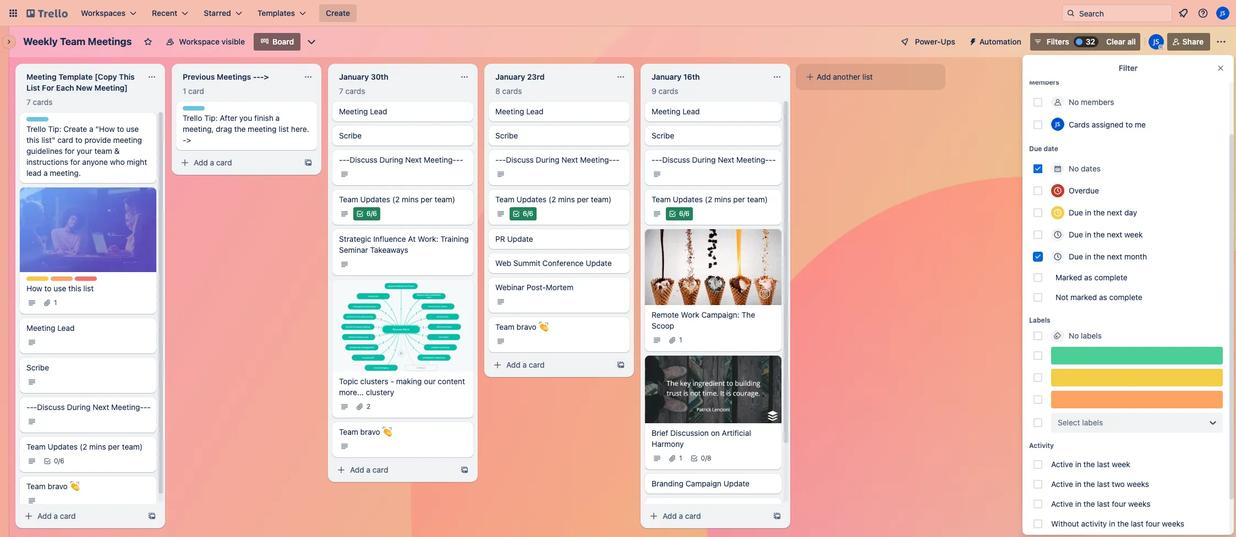 Task type: locate. For each thing, give the bounding box(es) containing it.
day
[[1125, 208, 1137, 217]]

team updates (2 mins per team) for 8 cards
[[495, 195, 612, 204]]

no left dates
[[1069, 164, 1079, 173]]

trello tip: after you finish a meeting, drag the meeting list here. ->
[[183, 113, 309, 145]]

meeting lead down 9 cards
[[652, 107, 700, 116]]

Meeting Template [Copy This List For Each New Meeting] text field
[[20, 68, 141, 97]]

team bravo 👏 down webinar
[[495, 323, 549, 332]]

clustery
[[366, 388, 394, 397]]

in right the activity
[[1109, 520, 1116, 529]]

at
[[408, 235, 416, 244]]

cards
[[345, 86, 365, 96], [502, 86, 522, 96], [659, 86, 678, 96], [33, 97, 53, 107]]

0 horizontal spatial four
[[1112, 500, 1126, 509]]

1 vertical spatial 7
[[26, 97, 31, 107]]

team)
[[435, 195, 455, 204], [591, 195, 612, 204], [747, 195, 768, 204], [122, 442, 143, 452]]

0 vertical spatial jacob simon (jacobsimon16) image
[[1217, 7, 1230, 20]]

no down 'marked'
[[1069, 331, 1079, 341]]

0 horizontal spatial jacob simon (jacobsimon16) image
[[1149, 34, 1164, 50]]

1 horizontal spatial four
[[1146, 520, 1160, 529]]

January 30th text field
[[332, 68, 454, 86]]

0 horizontal spatial team bravo 👏
[[26, 482, 80, 491]]

meeting-
[[424, 155, 456, 165], [580, 155, 613, 165], [737, 155, 769, 165], [111, 403, 144, 412]]

in
[[1085, 208, 1092, 217], [1085, 230, 1092, 239], [1085, 252, 1092, 261], [1075, 460, 1082, 470], [1075, 480, 1082, 489], [1075, 500, 1082, 509], [1109, 520, 1116, 529]]

1 vertical spatial active
[[1051, 480, 1073, 489]]

cards right 9
[[659, 86, 678, 96]]

in for due in the next month
[[1085, 252, 1092, 261]]

team bravo 👏 for ---discuss during next meeting---
[[26, 482, 80, 491]]

assigned
[[1092, 120, 1124, 129]]

next for week
[[1107, 230, 1123, 239]]

1 horizontal spatial 7 cards
[[339, 86, 365, 96]]

1 horizontal spatial 👏
[[382, 427, 392, 437]]

last left two
[[1097, 480, 1110, 489]]

jacob simon (jacobsimon16) image right all
[[1149, 34, 1164, 50]]

color: orange, title: none element
[[1051, 391, 1223, 409]]

search image
[[1067, 9, 1076, 18]]

0 vertical spatial update
[[507, 235, 533, 244]]

in down active in the last week
[[1075, 480, 1082, 489]]

next left month
[[1107, 252, 1123, 261]]

labels right select
[[1082, 418, 1103, 428]]

scribe link for 9 cards
[[645, 126, 782, 146]]

meeting lead link for 9 cards
[[645, 102, 782, 122]]

1 vertical spatial 👏
[[382, 427, 392, 437]]

activity
[[1029, 442, 1054, 450]]

during for 8 cards
[[536, 155, 560, 165]]

3 next from the top
[[1107, 252, 1123, 261]]

team) for 7 cards
[[435, 195, 455, 204]]

cards assigned to me
[[1069, 120, 1146, 129]]

to right "how
[[117, 124, 124, 134]]

lead for 7 cards
[[370, 107, 387, 116]]

last up active in the last two weeks
[[1097, 460, 1110, 470]]

meeting lead for 9 cards
[[652, 107, 700, 116]]

6/6 for 8 cards
[[523, 210, 533, 218]]

0 horizontal spatial 7
[[26, 97, 31, 107]]

2 vertical spatial team bravo 👏
[[26, 482, 80, 491]]

team
[[94, 146, 112, 156]]

meeting down 'january 30th' text field
[[339, 107, 368, 116]]

in down due in the next day
[[1085, 230, 1092, 239]]

cards right 8 on the left top of page
[[502, 86, 522, 96]]

the down due in the next day
[[1094, 230, 1105, 239]]

1 horizontal spatial use
[[126, 124, 139, 134]]

board
[[272, 37, 294, 46]]

0 vertical spatial next
[[1107, 208, 1123, 217]]

next for 7 cards
[[405, 155, 422, 165]]

as
[[1084, 273, 1093, 282], [1099, 293, 1107, 302]]

our
[[424, 377, 436, 386]]

meeting for 8
[[495, 107, 524, 116]]

labels for select labels
[[1082, 418, 1103, 428]]

lead down january 16th text box
[[683, 107, 700, 116]]

(2 for 7 cards
[[392, 195, 400, 204]]

this left 'list"'
[[26, 135, 39, 145]]

share
[[1183, 37, 1204, 46]]

complete down due in the next month
[[1095, 273, 1128, 282]]

7 cards
[[339, 86, 365, 96], [26, 97, 53, 107]]

1 vertical spatial as
[[1099, 293, 1107, 302]]

lead down 'january 30th' text field
[[370, 107, 387, 116]]

update right "pr" at the left top of page
[[507, 235, 533, 244]]

---discuss during next meeting--- link for 9 cards
[[645, 150, 782, 186]]

jacob simon (jacobsimon16) image
[[1217, 7, 1230, 20], [1149, 34, 1164, 50]]

2 horizontal spatial 👏
[[539, 323, 549, 332]]

update up 'framework'
[[724, 479, 750, 489]]

1 horizontal spatial team bravo 👏 link
[[332, 423, 473, 458]]

1 next from the top
[[1107, 208, 1123, 217]]

in down "overdue"
[[1085, 208, 1092, 217]]

2 vertical spatial active
[[1051, 500, 1073, 509]]

team bravo 👏 down '2'
[[339, 427, 392, 437]]

1 vertical spatial team bravo 👏
[[339, 427, 392, 437]]

1 vertical spatial trello
[[26, 124, 46, 134]]

create inside trello tip: create a "how to use this list" card to provide meeting guidelines for your team & instructions for anyone who might lead a meeting.
[[63, 124, 87, 134]]

0 vertical spatial use
[[126, 124, 139, 134]]

1 horizontal spatial update
[[586, 259, 612, 268]]

clear
[[1107, 37, 1126, 46]]

you
[[239, 113, 252, 123]]

next for month
[[1107, 252, 1123, 261]]

in for active in the last four weeks
[[1075, 500, 1082, 509]]

1 horizontal spatial 6/6
[[523, 210, 533, 218]]

no up cards
[[1069, 97, 1079, 107]]

1 card
[[183, 86, 204, 96]]

trello tip: create a "how to use this list" card to provide meeting guidelines for your team & instructions for anyone who might lead a meeting. link
[[20, 113, 156, 183]]

open information menu image
[[1198, 8, 1209, 19]]

1 horizontal spatial list
[[279, 124, 289, 134]]

complete down marked as complete
[[1110, 293, 1143, 302]]

---discuss during next meeting--- link
[[332, 150, 473, 186], [489, 150, 630, 186], [645, 150, 782, 186], [20, 398, 156, 433]]

2 no from the top
[[1069, 164, 1079, 173]]

the for active in the last week
[[1084, 460, 1095, 470]]

2 6/6 from the left
[[523, 210, 533, 218]]

workspaces
[[81, 8, 126, 18]]

scribe link for 8 cards
[[489, 126, 630, 146]]

1 vertical spatial tip:
[[48, 124, 61, 134]]

1 horizontal spatial 7
[[339, 86, 343, 96]]

1 vertical spatial team bravo 👏 link
[[332, 423, 473, 458]]

your
[[77, 146, 92, 156]]

0 vertical spatial team bravo 👏
[[495, 323, 549, 332]]

team bravo 👏 link down 0/6
[[20, 477, 156, 512]]

sm image
[[495, 169, 506, 180], [339, 209, 350, 220], [355, 209, 366, 220], [652, 209, 663, 220], [667, 209, 678, 220], [339, 259, 350, 270], [42, 298, 53, 309], [652, 335, 663, 346], [26, 337, 37, 348], [492, 360, 503, 371], [26, 377, 37, 388], [339, 402, 350, 413], [355, 402, 366, 413], [26, 416, 37, 427], [667, 453, 678, 464], [26, 456, 37, 467], [42, 456, 53, 467]]

7 cards for -
[[339, 86, 365, 96]]

2 horizontal spatial bravo
[[517, 323, 537, 332]]

7 cards up 'list"'
[[26, 97, 53, 107]]

active down active in the last week
[[1051, 480, 1073, 489]]

labels down not marked as complete
[[1081, 331, 1102, 341]]

meeting up & on the left of page
[[113, 135, 142, 145]]

0 vertical spatial no
[[1069, 97, 1079, 107]]

1 horizontal spatial tip:
[[204, 113, 218, 123]]

add
[[817, 72, 831, 81], [194, 158, 208, 167], [506, 361, 521, 370], [350, 465, 364, 475], [37, 512, 52, 521], [663, 512, 677, 521]]

how to use this list
[[26, 284, 94, 293]]

0 vertical spatial four
[[1112, 500, 1126, 509]]

1 vertical spatial next
[[1107, 230, 1123, 239]]

3 no from the top
[[1069, 331, 1079, 341]]

0 vertical spatial weeks
[[1127, 480, 1149, 489]]

next
[[405, 155, 422, 165], [562, 155, 578, 165], [718, 155, 734, 165], [93, 403, 109, 412]]

2
[[367, 403, 371, 411]]

in up marked as complete
[[1085, 252, 1092, 261]]

during
[[380, 155, 403, 165], [536, 155, 560, 165], [692, 155, 716, 165], [67, 403, 91, 412]]

7 for meeting
[[26, 97, 31, 107]]

meeting inside trello tip: after you finish a meeting, drag the meeting list here. ->
[[248, 124, 277, 134]]

1 vertical spatial weeks
[[1128, 500, 1151, 509]]

(2
[[392, 195, 400, 204], [549, 195, 556, 204], [705, 195, 712, 204], [80, 442, 87, 452]]

team) for 8 cards
[[591, 195, 612, 204]]

due for due in the next day
[[1069, 208, 1083, 217]]

bravo down '2'
[[360, 427, 380, 437]]

active down activity
[[1051, 460, 1073, 470]]

jacob simon (jacobsimon16) image right the open information menu image
[[1217, 7, 1230, 20]]

1 active from the top
[[1051, 460, 1073, 470]]

2 horizontal spatial team bravo 👏 link
[[489, 318, 630, 353]]

1 vertical spatial meeting
[[113, 135, 142, 145]]

remote
[[652, 310, 679, 320]]

as right marked at the right of the page
[[1084, 273, 1093, 282]]

this right how
[[68, 284, 81, 293]]

Search field
[[1076, 5, 1172, 21]]

this member is an admin of this board. image
[[1159, 45, 1164, 50]]

last for week
[[1097, 460, 1110, 470]]

instructions
[[26, 157, 68, 167]]

tip: up meeting,
[[204, 113, 218, 123]]

weeks for active in the last four weeks
[[1128, 500, 1151, 509]]

the up due in the next week
[[1094, 208, 1105, 217]]

all
[[1128, 37, 1136, 46]]

tip: for create
[[48, 124, 61, 134]]

1 down work
[[679, 336, 682, 345]]

the
[[742, 310, 755, 320]]

discuss for 8 cards
[[506, 155, 534, 165]]

create from template… image for add a card link for 8 cards ---discuss during next meeting--- link
[[617, 361, 625, 370]]

0 vertical spatial trello
[[183, 113, 202, 123]]

1 vertical spatial four
[[1146, 520, 1160, 529]]

0 horizontal spatial update
[[507, 235, 533, 244]]

the down you
[[234, 124, 246, 134]]

trello up 'list"'
[[26, 124, 46, 134]]

due
[[1029, 145, 1042, 153], [1069, 208, 1083, 217], [1069, 230, 1083, 239], [1069, 252, 1083, 261]]

due for due in the next month
[[1069, 252, 1083, 261]]

due up marked at the right of the page
[[1069, 252, 1083, 261]]

cards for 'january 30th' text field
[[345, 86, 365, 96]]

last for two
[[1097, 480, 1110, 489]]

card inside trello tip: create a "how to use this list" card to provide meeting guidelines for your team & instructions for anyone who might lead a meeting.
[[57, 135, 73, 145]]

content
[[438, 377, 465, 386]]

tip: inside trello tip: create a "how to use this list" card to provide meeting guidelines for your team & instructions for anyone who might lead a meeting.
[[48, 124, 61, 134]]

due left date
[[1029, 145, 1042, 153]]

the for due in the next week
[[1094, 230, 1105, 239]]

due date
[[1029, 145, 1058, 153]]

meeting
[[339, 107, 368, 116], [495, 107, 524, 116], [652, 107, 681, 116], [26, 323, 55, 333]]

1 horizontal spatial jacob simon (jacobsimon16) image
[[1217, 7, 1230, 20]]

1 vertical spatial create
[[63, 124, 87, 134]]

meeting lead down 'january 30th' text field
[[339, 107, 387, 116]]

team bravo 👏 link down webinar post-mortem link
[[489, 318, 630, 353]]

trello inside trello tip: create a "how to use this list" card to provide meeting guidelines for your team & instructions for anyone who might lead a meeting.
[[26, 124, 46, 134]]

0 horizontal spatial this
[[26, 135, 39, 145]]

create from template… image
[[617, 361, 625, 370], [460, 466, 469, 475], [148, 512, 156, 521], [773, 512, 782, 521]]

workspace
[[179, 37, 220, 46]]

use
[[126, 124, 139, 134], [54, 284, 66, 293]]

the up active in the last two weeks
[[1084, 460, 1095, 470]]

last down active in the last four weeks
[[1131, 520, 1144, 529]]

0 horizontal spatial meeting
[[113, 135, 142, 145]]

2 vertical spatial team bravo 👏 link
[[20, 477, 156, 512]]

0 horizontal spatial 7 cards
[[26, 97, 53, 107]]

1 horizontal spatial team bravo 👏
[[339, 427, 392, 437]]

last down active in the last two weeks
[[1097, 500, 1110, 509]]

create from template… image
[[304, 159, 313, 167]]

2 vertical spatial next
[[1107, 252, 1123, 261]]

meeting lead link for 7 cards
[[332, 102, 473, 122]]

7
[[339, 86, 343, 96], [26, 97, 31, 107]]

meeting down 9 cards
[[652, 107, 681, 116]]

1 vertical spatial week
[[1112, 460, 1131, 470]]

team bravo 👏 link down '2'
[[332, 423, 473, 458]]

tip: inside trello tip: after you finish a meeting, drag the meeting list here. ->
[[204, 113, 218, 123]]

---discuss during next meeting--- for 8 cards
[[495, 155, 620, 165]]

0 vertical spatial as
[[1084, 273, 1093, 282]]

tip: up 'list"'
[[48, 124, 61, 134]]

cards down 'january 30th' text field
[[345, 86, 365, 96]]

7 cards for meeting
[[26, 97, 53, 107]]

3 6/6 from the left
[[679, 210, 690, 218]]

create button
[[319, 4, 357, 22]]

add for create from template… image related to add a card link for 8 cards ---discuss during next meeting--- link
[[506, 361, 521, 370]]

create from template… image for ---discuss during next meeting--- link related to 7 cards's add a card link
[[460, 466, 469, 475]]

pr
[[495, 235, 505, 244]]

👏 for strategic influence at work: training seminar takeaways
[[382, 427, 392, 437]]

0 vertical spatial complete
[[1095, 273, 1128, 282]]

sm image
[[964, 33, 980, 48], [805, 72, 816, 83], [179, 157, 190, 168], [339, 169, 350, 180], [652, 169, 663, 180], [495, 209, 506, 220], [511, 209, 522, 220], [495, 297, 506, 308], [26, 298, 37, 309], [667, 335, 678, 346], [495, 336, 506, 347], [339, 441, 350, 452], [652, 453, 663, 464], [689, 453, 700, 464], [336, 465, 347, 476], [26, 496, 37, 507], [23, 511, 34, 522], [648, 511, 659, 522]]

2 vertical spatial update
[[724, 479, 750, 489]]

0 horizontal spatial as
[[1084, 273, 1093, 282]]

filter
[[1119, 63, 1138, 73]]

trello
[[183, 113, 202, 123], [26, 124, 46, 134]]

team bravo 👏
[[495, 323, 549, 332], [339, 427, 392, 437], [26, 482, 80, 491]]

2 vertical spatial no
[[1069, 331, 1079, 341]]

this
[[26, 135, 39, 145], [68, 284, 81, 293]]

2 horizontal spatial list
[[863, 72, 873, 81]]

active up without
[[1051, 500, 1073, 509]]

meeting,
[[183, 124, 214, 134]]

2 horizontal spatial update
[[724, 479, 750, 489]]

last
[[1097, 460, 1110, 470], [1097, 480, 1110, 489], [1097, 500, 1110, 509], [1131, 520, 1144, 529]]

next for day
[[1107, 208, 1123, 217]]

1 6/6 from the left
[[367, 210, 377, 218]]

0 horizontal spatial team bravo 👏 link
[[20, 477, 156, 512]]

trello up meeting,
[[183, 113, 202, 123]]

cards for january 23rd text box
[[502, 86, 522, 96]]

1
[[183, 86, 186, 96], [54, 299, 57, 307], [679, 336, 682, 345], [679, 454, 682, 463]]

0 horizontal spatial 👏
[[70, 482, 80, 491]]

meeting lead link
[[332, 102, 473, 122], [489, 102, 630, 122], [645, 102, 782, 122], [20, 318, 156, 354]]

due down due in the next day
[[1069, 230, 1083, 239]]

0 horizontal spatial create
[[63, 124, 87, 134]]

active in the last two weeks
[[1051, 480, 1149, 489]]

due down "overdue"
[[1069, 208, 1083, 217]]

meeting down 8 cards
[[495, 107, 524, 116]]

activity
[[1081, 520, 1107, 529]]

a
[[276, 113, 280, 123], [89, 124, 93, 134], [210, 158, 214, 167], [44, 168, 48, 178], [523, 361, 527, 370], [366, 465, 371, 475], [54, 512, 58, 521], [679, 512, 683, 521]]

to right how
[[44, 284, 51, 293]]

list right another
[[863, 72, 873, 81]]

weekly
[[23, 36, 58, 47]]

card for 'january 30th' text field
[[373, 465, 388, 475]]

January 23rd text field
[[489, 68, 610, 86]]

meeting lead for 8 cards
[[495, 107, 544, 116]]

mins for 8 cards
[[558, 195, 575, 204]]

four
[[1112, 500, 1126, 509], [1146, 520, 1160, 529]]

finish
[[254, 113, 274, 123]]

the up the activity
[[1084, 500, 1095, 509]]

due for due date
[[1029, 145, 1042, 153]]

workspace visible
[[179, 37, 245, 46]]

0 vertical spatial list
[[863, 72, 873, 81]]

discuss
[[350, 155, 378, 165], [506, 155, 534, 165], [662, 155, 690, 165], [37, 403, 65, 412]]

1 horizontal spatial this
[[68, 284, 81, 293]]

trello for trello tip: after you finish a meeting, drag the meeting list here. ->
[[183, 113, 202, 123]]

team inside weekly team meetings text field
[[60, 36, 86, 47]]

to up your
[[75, 135, 82, 145]]

in up without
[[1075, 500, 1082, 509]]

weekly team meetings
[[23, 36, 132, 47]]

branding campaign update link
[[645, 474, 782, 494]]

for left your
[[65, 146, 75, 156]]

the inside trello tip: after you finish a meeting, drag the meeting list here. ->
[[234, 124, 246, 134]]

list left here.
[[279, 124, 289, 134]]

pr update
[[495, 235, 533, 244]]

3 active from the top
[[1051, 500, 1073, 509]]

trello tip: create a "how to use this list" card to provide meeting guidelines for your team & instructions for anyone who might lead a meeting.
[[26, 124, 147, 178]]

card
[[188, 86, 204, 96], [57, 135, 73, 145], [216, 158, 232, 167], [529, 361, 545, 370], [373, 465, 388, 475], [60, 512, 76, 521], [685, 512, 701, 521]]

1 vertical spatial for
[[70, 157, 80, 167]]

team updates (2 mins per team) for 7 cards
[[339, 195, 455, 204]]

0/8
[[701, 454, 711, 463]]

mortem
[[546, 283, 574, 292]]

mins for 7 cards
[[402, 195, 419, 204]]

back to home image
[[26, 4, 68, 22]]

2 vertical spatial bravo
[[48, 482, 68, 491]]

add a card link for ---discuss during next meeting--- link related to 7 cards
[[332, 463, 456, 478]]

1 vertical spatial this
[[68, 284, 81, 293]]

0 vertical spatial create
[[326, 8, 350, 18]]

list right how
[[83, 284, 94, 293]]

show menu image
[[1216, 36, 1227, 47]]

0 horizontal spatial 6/6
[[367, 210, 377, 218]]

team bravo 👏 down 0/6
[[26, 482, 80, 491]]

0 horizontal spatial bravo
[[48, 482, 68, 491]]

1 vertical spatial 7 cards
[[26, 97, 53, 107]]

1 vertical spatial no
[[1069, 164, 1079, 173]]

0 vertical spatial active
[[1051, 460, 1073, 470]]

no labels
[[1069, 331, 1102, 341]]

1 vertical spatial labels
[[1082, 418, 1103, 428]]

in for active in the last two weeks
[[1075, 480, 1082, 489]]

0 vertical spatial this
[[26, 135, 39, 145]]

as right 'marked'
[[1099, 293, 1107, 302]]

in up active in the last two weeks
[[1075, 460, 1082, 470]]

trello inside trello tip: after you finish a meeting, drag the meeting list here. ->
[[183, 113, 202, 123]]

---discuss during next meeting--- for 9 cards
[[652, 155, 776, 165]]

week up month
[[1125, 230, 1143, 239]]

the up marked as complete
[[1094, 252, 1105, 261]]

scribe link for 7 cards
[[332, 126, 473, 146]]

recent button
[[145, 4, 195, 22]]

1 horizontal spatial create
[[326, 8, 350, 18]]

1 no from the top
[[1069, 97, 1079, 107]]

add for create from template… icon
[[194, 158, 208, 167]]

0 vertical spatial labels
[[1081, 331, 1102, 341]]

meeting.
[[50, 168, 81, 178]]

0 vertical spatial meeting
[[248, 124, 277, 134]]

2 next from the top
[[1107, 230, 1123, 239]]

meeting lead down 8 cards
[[495, 107, 544, 116]]

1 vertical spatial list
[[279, 124, 289, 134]]

scribe
[[339, 131, 362, 140], [495, 131, 518, 140], [652, 131, 674, 140], [26, 363, 49, 372]]

week up two
[[1112, 460, 1131, 470]]

- inside trello tip: after you finish a meeting, drag the meeting list here. ->
[[183, 135, 186, 145]]

7 down 'january 30th' text field
[[339, 86, 343, 96]]

7 up guidelines
[[26, 97, 31, 107]]

next up due in the next month
[[1107, 230, 1123, 239]]

use inside trello tip: create a "how to use this list" card to provide meeting guidelines for your team & instructions for anyone who might lead a meeting.
[[126, 124, 139, 134]]

0 vertical spatial 7
[[339, 86, 343, 96]]

bravo down 0/6
[[48, 482, 68, 491]]

team bravo 👏 link
[[489, 318, 630, 353], [332, 423, 473, 458], [20, 477, 156, 512]]

bravo down the webinar post-mortem
[[517, 323, 537, 332]]

meeting down finish
[[248, 124, 277, 134]]

(2 for 9 cards
[[705, 195, 712, 204]]

0 vertical spatial 7 cards
[[339, 86, 365, 96]]

customize views image
[[306, 36, 317, 47]]

0 horizontal spatial trello
[[26, 124, 46, 134]]

next left day
[[1107, 208, 1123, 217]]

6/6
[[367, 210, 377, 218], [523, 210, 533, 218], [679, 210, 690, 218]]

2 horizontal spatial 6/6
[[679, 210, 690, 218]]

1 vertical spatial use
[[54, 284, 66, 293]]

lead
[[370, 107, 387, 116], [526, 107, 544, 116], [683, 107, 700, 116], [57, 323, 75, 333]]

tip: for after
[[204, 113, 218, 123]]

cards up 'list"'
[[33, 97, 53, 107]]

2 vertical spatial list
[[83, 284, 94, 293]]

0 vertical spatial tip:
[[204, 113, 218, 123]]

the for active in the last four weeks
[[1084, 500, 1095, 509]]

use right how
[[54, 284, 66, 293]]

to
[[1126, 120, 1133, 129], [117, 124, 124, 134], [75, 135, 82, 145], [44, 284, 51, 293]]

lead down january 23rd text box
[[526, 107, 544, 116]]

labels
[[1081, 331, 1102, 341], [1082, 418, 1103, 428]]

0 vertical spatial week
[[1125, 230, 1143, 239]]

color: yellow, title: none element
[[1051, 369, 1223, 387]]

the down active in the last week
[[1084, 480, 1095, 489]]

meeting lead for 7 cards
[[339, 107, 387, 116]]

1 horizontal spatial meeting
[[248, 124, 277, 134]]

1 horizontal spatial bravo
[[360, 427, 380, 437]]

the for active in the last two weeks
[[1084, 480, 1095, 489]]

for down your
[[70, 157, 80, 167]]

2 active from the top
[[1051, 480, 1073, 489]]

7 cards down 'january 30th' text field
[[339, 86, 365, 96]]

next for 9 cards
[[718, 155, 734, 165]]

(2 for 8 cards
[[549, 195, 556, 204]]

create inside button
[[326, 8, 350, 18]]

0 vertical spatial for
[[65, 146, 75, 156]]

2 vertical spatial 👏
[[70, 482, 80, 491]]

update right conference
[[586, 259, 612, 268]]

active
[[1051, 460, 1073, 470], [1051, 480, 1073, 489], [1051, 500, 1073, 509]]

no for no members
[[1069, 97, 1079, 107]]

use right "how
[[126, 124, 139, 134]]



Task type: describe. For each thing, give the bounding box(es) containing it.
a inside trello tip: after you finish a meeting, drag the meeting list here. ->
[[276, 113, 280, 123]]

discuss for 7 cards
[[350, 155, 378, 165]]

workspace visible button
[[159, 33, 252, 51]]

0 horizontal spatial list
[[83, 284, 94, 293]]

add for create from template… image associated with ---discuss during next meeting--- link related to 7 cards's add a card link
[[350, 465, 364, 475]]

color: green, title: none element
[[1051, 347, 1223, 365]]

cards for january 16th text box
[[659, 86, 678, 96]]

add a card for ---discuss during next meeting--- link related to 7 cards's add a card link
[[350, 465, 388, 475]]

>
[[186, 135, 191, 145]]

prioritization framework link
[[645, 498, 782, 534]]

making
[[396, 377, 422, 386]]

here.
[[291, 124, 309, 134]]

team updates (2 mins per team) for 9 cards
[[652, 195, 768, 204]]

brief discussion on artificial harmony
[[652, 429, 751, 449]]

due in the next month
[[1069, 252, 1147, 261]]

week for active in the last week
[[1112, 460, 1131, 470]]

add a card link for 8 cards ---discuss during next meeting--- link
[[489, 358, 612, 373]]

0 notifications image
[[1177, 7, 1190, 20]]

topic clusters - making our content more... clustery
[[339, 377, 465, 397]]

more...
[[339, 388, 364, 397]]

without
[[1051, 520, 1079, 529]]

select labels
[[1058, 418, 1103, 428]]

harmony
[[652, 440, 684, 449]]

list"
[[41, 135, 55, 145]]

trello for trello tip: create a "how to use this list" card to provide meeting guidelines for your team & instructions for anyone who might lead a meeting.
[[26, 124, 46, 134]]

templates
[[257, 8, 295, 18]]

&
[[114, 146, 120, 156]]

week for due in the next week
[[1125, 230, 1143, 239]]

due in the next day
[[1069, 208, 1137, 217]]

create from template… image for ---discuss during next meeting--- link corresponding to 9 cards's add a card link
[[773, 512, 782, 521]]

👏 for ---discuss during next meeting---
[[70, 482, 80, 491]]

card for previous meetings ---> 'text box'
[[216, 158, 232, 167]]

how
[[26, 284, 42, 293]]

web summit conference update
[[495, 259, 612, 268]]

the for due in the next month
[[1094, 252, 1105, 261]]

not
[[1056, 293, 1069, 302]]

dates
[[1081, 164, 1101, 173]]

ups
[[941, 37, 955, 46]]

meetings
[[88, 36, 132, 47]]

meeting inside trello tip: create a "how to use this list" card to provide meeting guidelines for your team & instructions for anyone who might lead a meeting.
[[113, 135, 142, 145]]

6/6 for 9 cards
[[679, 210, 690, 218]]

discussion
[[671, 429, 709, 438]]

artificial
[[722, 429, 751, 438]]

prioritization framework
[[652, 503, 738, 513]]

per for 8 cards
[[577, 195, 589, 204]]

meeting for 9
[[652, 107, 681, 116]]

add a card for ---discuss during next meeting--- link corresponding to 9 cards's add a card link
[[663, 512, 701, 521]]

labels
[[1029, 317, 1051, 325]]

sm image inside webinar post-mortem link
[[495, 297, 506, 308]]

date
[[1044, 145, 1058, 153]]

meeting lead down 'how to use this list'
[[26, 323, 75, 333]]

summit
[[513, 259, 541, 268]]

two
[[1112, 480, 1125, 489]]

strategic influence at work: training seminar takeaways
[[339, 235, 469, 255]]

power-ups button
[[893, 33, 962, 51]]

framework
[[699, 503, 738, 513]]

webinar
[[495, 283, 525, 292]]

1 down harmony
[[679, 454, 682, 463]]

campaign
[[686, 479, 722, 489]]

sm image inside "strategic influence at work: training seminar takeaways" link
[[339, 259, 350, 270]]

trello tip: after you finish a meeting, drag the meeting list here. -> link
[[176, 102, 317, 150]]

marked as complete
[[1056, 273, 1128, 282]]

card for january 23rd text box
[[529, 361, 545, 370]]

this inside trello tip: create a "how to use this list" card to provide meeting guidelines for your team & instructions for anyone who might lead a meeting.
[[26, 135, 39, 145]]

team bravo 👏 for strategic influence at work: training seminar takeaways
[[339, 427, 392, 437]]

during for 7 cards
[[380, 155, 403, 165]]

add a card link for ---discuss during next meeting--- link corresponding to 9 cards
[[645, 509, 768, 525]]

overdue
[[1069, 186, 1099, 195]]

lead for 8 cards
[[526, 107, 544, 116]]

active for active in the last two weeks
[[1051, 480, 1073, 489]]

takeaways
[[370, 246, 408, 255]]

star or unstar board image
[[144, 37, 153, 46]]

mins for 9 cards
[[715, 195, 731, 204]]

anyone
[[82, 157, 108, 167]]

influence
[[373, 235, 406, 244]]

members
[[1081, 97, 1114, 107]]

filters
[[1047, 37, 1069, 46]]

list inside trello tip: after you finish a meeting, drag the meeting list here. ->
[[279, 124, 289, 134]]

0 vertical spatial team bravo 👏 link
[[489, 318, 630, 353]]

guidelines
[[26, 146, 63, 156]]

updates for 8 cards
[[517, 195, 547, 204]]

lead for 9 cards
[[683, 107, 700, 116]]

cards for meeting template [copy this list for each new meeting] text box
[[33, 97, 53, 107]]

last for four
[[1097, 500, 1110, 509]]

the for due in the next day
[[1094, 208, 1105, 217]]

1 vertical spatial jacob simon (jacobsimon16) image
[[1149, 34, 1164, 50]]

due in the next week
[[1069, 230, 1143, 239]]

labels for no labels
[[1081, 331, 1102, 341]]

---discuss during next meeting--- link for 8 cards
[[489, 150, 630, 186]]

due for due in the next week
[[1069, 230, 1083, 239]]

members
[[1029, 78, 1060, 86]]

per for 7 cards
[[421, 195, 433, 204]]

clear all
[[1107, 37, 1136, 46]]

visible
[[222, 37, 245, 46]]

scribe for 9
[[652, 131, 674, 140]]

- inside topic clusters - making our content more... clustery
[[391, 377, 394, 386]]

1 vertical spatial update
[[586, 259, 612, 268]]

me
[[1135, 120, 1146, 129]]

0 vertical spatial 👏
[[539, 323, 549, 332]]

weeks for active in the last two weeks
[[1127, 480, 1149, 489]]

discuss for 9 cards
[[662, 155, 690, 165]]

per for 9 cards
[[733, 195, 745, 204]]

add for create from template… image for ---discuss during next meeting--- link corresponding to 9 cards's add a card link
[[663, 512, 677, 521]]

power-ups
[[915, 37, 955, 46]]

training
[[441, 235, 469, 244]]

meeting lead link for 8 cards
[[489, 102, 630, 122]]

bravo for strategic influence at work: training seminar takeaways
[[360, 427, 380, 437]]

add a card for add a card link for 8 cards ---discuss during next meeting--- link
[[506, 361, 545, 370]]

team bravo 👏 link for ---discuss during next meeting---
[[20, 477, 156, 512]]

share button
[[1167, 33, 1210, 51]]

provide
[[85, 135, 111, 145]]

branding campaign update
[[652, 479, 750, 489]]

---discuss during next meeting--- link for 7 cards
[[332, 150, 473, 186]]

scoop
[[652, 321, 674, 331]]

lead down 'how to use this list'
[[57, 323, 75, 333]]

during for 9 cards
[[692, 155, 716, 165]]

marked
[[1071, 293, 1097, 302]]

cards
[[1069, 120, 1090, 129]]

2 vertical spatial weeks
[[1162, 520, 1185, 529]]

meeting for 7
[[339, 107, 368, 116]]

---discuss during next meeting--- for 7 cards
[[339, 155, 463, 165]]

team) for 9 cards
[[747, 195, 768, 204]]

meeting- for 7 cards
[[424, 155, 456, 165]]

automation
[[980, 37, 1022, 46]]

remote work campaign: the scoop
[[652, 310, 755, 331]]

meeting down how
[[26, 323, 55, 333]]

topic
[[339, 377, 358, 386]]

bravo for ---discuss during next meeting---
[[48, 482, 68, 491]]

webinar post-mortem
[[495, 283, 574, 292]]

active for active in the last four weeks
[[1051, 500, 1073, 509]]

lead
[[26, 168, 41, 178]]

jacob simon (jacobsimon16) image
[[1051, 118, 1065, 131]]

primary element
[[0, 0, 1236, 26]]

team bravo 👏 link for strategic influence at work: training seminar takeaways
[[332, 423, 473, 458]]

templates button
[[251, 4, 313, 22]]

meeting- for 9 cards
[[737, 155, 769, 165]]

Board name text field
[[18, 33, 137, 51]]

2 horizontal spatial team bravo 👏
[[495, 323, 549, 332]]

scribe for 8
[[495, 131, 518, 140]]

6/6 for 7 cards
[[367, 210, 377, 218]]

active for active in the last week
[[1051, 460, 1073, 470]]

7 for -
[[339, 86, 343, 96]]

sm image inside ---discuss during next meeting--- link
[[495, 169, 506, 180]]

post-
[[527, 283, 546, 292]]

meeting- for 8 cards
[[580, 155, 613, 165]]

add another list link
[[800, 68, 941, 86]]

sm image inside add another list link
[[805, 72, 816, 83]]

work:
[[418, 235, 438, 244]]

campaign:
[[702, 310, 740, 320]]

in for due in the next day
[[1085, 208, 1092, 217]]

seminar
[[339, 246, 368, 255]]

strategic influence at work: training seminar takeaways link
[[332, 230, 473, 276]]

workspaces button
[[74, 4, 143, 22]]

0 vertical spatial bravo
[[517, 323, 537, 332]]

sm image inside the automation button
[[964, 33, 980, 48]]

web summit conference update link
[[489, 254, 630, 274]]

without activity in the last four weeks
[[1051, 520, 1185, 529]]

no for no dates
[[1069, 164, 1079, 173]]

scribe for 7
[[339, 131, 362, 140]]

0 horizontal spatial use
[[54, 284, 66, 293]]

webinar post-mortem link
[[489, 278, 630, 313]]

pr update link
[[489, 230, 630, 249]]

conference
[[543, 259, 584, 268]]

to left me
[[1126, 120, 1133, 129]]

card for meeting template [copy this list for each new meeting] text box
[[60, 512, 76, 521]]

another
[[833, 72, 861, 81]]

1 up meeting,
[[183, 86, 186, 96]]

January 16th text field
[[645, 68, 766, 86]]

work
[[681, 310, 700, 320]]

no dates
[[1069, 164, 1101, 173]]

close popover image
[[1217, 64, 1225, 73]]

1 vertical spatial complete
[[1110, 293, 1143, 302]]

no for no labels
[[1069, 331, 1079, 341]]

1 horizontal spatial as
[[1099, 293, 1107, 302]]

"how
[[95, 124, 115, 134]]

1 down 'how to use this list'
[[54, 299, 57, 307]]

starred
[[204, 8, 231, 18]]

strategic
[[339, 235, 371, 244]]

Previous Meetings ---> text field
[[176, 68, 297, 86]]

the right the activity
[[1118, 520, 1129, 529]]



Task type: vqa. For each thing, say whether or not it's contained in the screenshot.
second the Color: orange, title: none image from the bottom
no



